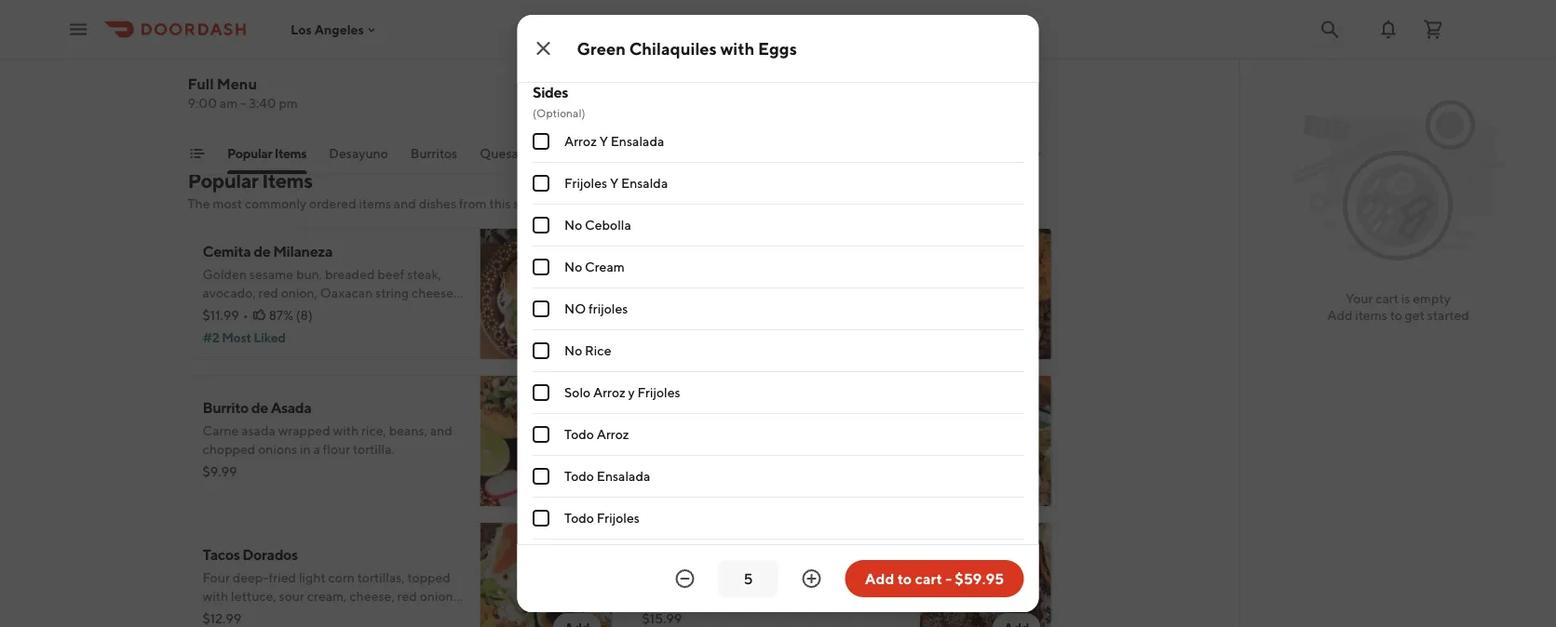 Task type: describe. For each thing, give the bounding box(es) containing it.
served inside tacos dorados four deep-fried light corn tortillas, topped with lettuce, sour cream, cheese, red onion, and tomato served with rice and beans.
[[273, 608, 313, 623]]

dishes
[[419, 196, 456, 211]]

items inside your cart is empty add items to get started
[[1355, 308, 1388, 323]]

onion, inside cemita de milaneza golden sesame bun, breaded beef steak, avocado, red onion, oaxacan string cheese, with chipotle sauce.
[[281, 285, 318, 301]]

#1 most liked
[[642, 330, 723, 346]]

todo arroz
[[564, 427, 629, 442]]

started
[[1428, 308, 1470, 323]]

cheese, inside tacos dorados four deep-fried light corn tortillas, topped with lettuce, sour cream, cheese, red onion, and tomato served with rice and beans.
[[350, 589, 395, 604]]

87%
[[269, 308, 293, 323]]

cemita
[[203, 243, 251, 260]]

1 vertical spatial frijoles
[[637, 385, 680, 400]]

four
[[203, 570, 230, 586]]

served inside green chilaquiles with eggs fried tortilla chips immersed in green salsa topped with red onion and cheese served with two eggs, rice, and beans.
[[845, 285, 884, 301]]

chopped
[[203, 442, 256, 457]]

arroz for solo
[[593, 385, 625, 400]]

9:00
[[188, 95, 217, 111]]

tortas y sandwiches button
[[627, 144, 746, 174]]

eggs for green chilaquiles with eggs
[[758, 38, 797, 58]]

no cream
[[564, 259, 624, 275]]

items for popular items the most commonly ordered items and dishes from this store
[[262, 169, 313, 193]]

no for no rice
[[564, 343, 582, 359]]

todo for todo frijoles
[[564, 511, 594, 526]]

scroll menu navigation right image
[[1030, 146, 1045, 161]]

onions
[[258, 442, 297, 457]]

los angeles button
[[291, 22, 379, 37]]

eggs,
[[696, 304, 727, 319]]

red inside tacos dorados four deep-fried light corn tortillas, topped with lettuce, sour cream, cheese, red onion, and tomato served with rice and beans.
[[397, 589, 417, 604]]

no for no cream
[[564, 259, 582, 275]]

cemita de milaneza image
[[480, 228, 612, 360]]

chipotle
[[231, 304, 280, 319]]

Solo Arroz y Frijoles checkbox
[[532, 385, 549, 401]]

todo ensalada
[[564, 469, 650, 484]]

popular items
[[227, 146, 306, 161]]

beans, for asada
[[389, 423, 428, 439]]

de for asada
[[251, 399, 268, 417]]

sauce.
[[282, 304, 320, 319]]

Todo Arroz checkbox
[[532, 427, 549, 443]]

two
[[671, 304, 693, 319]]

wrapped
[[278, 423, 330, 439]]

frijoles
[[588, 301, 628, 317]]

fried
[[642, 267, 673, 282]]

commonly
[[245, 196, 307, 211]]

quesadillas button
[[479, 144, 549, 174]]

full menu 9:00 am - 3:40 pm
[[188, 75, 298, 111]]

cesina,
[[813, 423, 853, 439]]

flour
[[323, 442, 350, 457]]

most
[[213, 196, 242, 211]]

add button for burrito de asada
[[553, 467, 601, 496]]

get
[[1405, 308, 1425, 323]]

tacos for tacos
[[571, 146, 605, 161]]

#2 most liked
[[203, 330, 286, 346]]

rice
[[344, 608, 366, 623]]

mole poblano image
[[920, 523, 1052, 628]]

with inside cemita de milaneza golden sesame bun, breaded beef steak, avocado, red onion, oaxacan string cheese, with chipotle sauce.
[[203, 304, 228, 319]]

rice
[[584, 343, 611, 359]]

beans, for homemade
[[642, 442, 681, 457]]

your cart is empty add items to get started
[[1327, 291, 1470, 323]]

cheese, inside cemita de milaneza golden sesame bun, breaded beef steak, avocado, red onion, oaxacan string cheese, with chipotle sauce.
[[412, 285, 457, 301]]

2 vertical spatial frijoles
[[596, 511, 639, 526]]

tortas
[[627, 146, 663, 161]]

todo for todo ensalada
[[564, 469, 594, 484]]

burrito de asada image
[[480, 375, 612, 508]]

served inside mole poblano two chicken legs topped with mole sauce served with rice, beans, and homemade corn tortillas.
[[642, 589, 682, 604]]

bun,
[[296, 267, 322, 282]]

full
[[188, 75, 214, 93]]

desayuno button
[[329, 144, 388, 174]]

tortilla inside green chilaquiles with eggs fried tortilla chips immersed in green salsa topped with red onion and cheese served with two eggs, rice, and beans.
[[676, 267, 714, 282]]

pm
[[279, 95, 298, 111]]

cart inside your cart is empty add items to get started
[[1376, 291, 1399, 306]]

in inside green chilaquiles with eggs fried tortilla chips immersed in green salsa topped with red onion and cheese served with two eggs, rice, and beans.
[[812, 267, 823, 282]]

dorados
[[243, 546, 298, 564]]

is
[[1402, 291, 1411, 306]]

items for popular items
[[274, 146, 306, 161]]

quesadilla
[[690, 399, 760, 417]]

ordered
[[309, 196, 356, 211]]

memelas
[[992, 146, 1045, 161]]

sauce
[[851, 570, 885, 586]]

desayuno
[[329, 146, 388, 161]]

no for no cebolla
[[564, 217, 582, 233]]

quesadillas
[[479, 146, 549, 161]]

asada
[[271, 399, 311, 417]]

legs
[[718, 570, 742, 586]]

chilaquiles for green chilaquiles with eggs fried tortilla chips immersed in green salsa topped with red onion and cheese served with two eggs, rice, and beans.
[[686, 243, 759, 260]]

y inside 'button'
[[666, 146, 673, 161]]

tortillas,
[[357, 570, 405, 586]]

most for #1
[[659, 330, 688, 346]]

memelas button
[[992, 144, 1045, 174]]

cebolla
[[584, 217, 631, 233]]

cemita de milaneza golden sesame bun, breaded beef steak, avocado, red onion, oaxacan string cheese, with chipotle sauce.
[[203, 243, 457, 319]]

green chilaquiles with eggs dialog
[[517, 0, 1039, 613]]

tacos for tacos dorados four deep-fried light corn tortillas, topped with lettuce, sour cream, cheese, red onion, and tomato served with rice and beans.
[[203, 546, 240, 564]]

decrease quantity by 1 image
[[674, 568, 696, 590]]

cesina
[[642, 399, 687, 417]]

string
[[375, 285, 409, 301]]

sides
[[532, 83, 568, 101]]

am
[[220, 95, 238, 111]]

•
[[243, 308, 248, 323]]

in inside burrito de asada carne asada wrapped with rice, beans, and chopped onions in a flour tortilla. $9.99
[[300, 442, 311, 457]]

no
[[564, 301, 586, 317]]

cream,
[[307, 589, 347, 604]]

green for green chilaquiles with eggs
[[577, 38, 626, 58]]

3:40
[[249, 95, 276, 111]]

onion
[[739, 285, 772, 301]]

and inside popular items the most commonly ordered items and dishes from this store
[[394, 196, 416, 211]]

1 vertical spatial ensalada
[[596, 469, 650, 484]]

Item Search search field
[[784, 88, 1037, 108]]

close  green chilaquiles with eggs image
[[532, 37, 555, 60]]

homemade
[[642, 423, 712, 439]]

add for green chilaquiles with eggs
[[1004, 326, 1030, 342]]

tortas y sandwiches
[[627, 146, 746, 161]]

sesame
[[250, 267, 294, 282]]

add to cart - $59.95 button
[[845, 561, 1024, 598]]

topped inside mole poblano two chicken legs topped with mole sauce served with rice, beans, and homemade corn tortillas.
[[745, 570, 788, 586]]

Frijoles Y Ensalda checkbox
[[532, 175, 549, 192]]

pico
[[760, 442, 786, 457]]

asada
[[241, 423, 276, 439]]

two
[[642, 570, 667, 586]]

with inside burrito de asada carne asada wrapped with rice, beans, and chopped onions in a flour tortilla. $9.99
[[333, 423, 359, 439]]

breaded
[[325, 267, 375, 282]]

golden
[[203, 267, 247, 282]]

to inside button
[[898, 570, 912, 588]]

popular for popular items the most commonly ordered items and dishes from this store
[[188, 169, 258, 193]]

with inside green chilaquiles with eggs dialog
[[720, 38, 755, 58]]

cesina quesadilla homemade corn tortilla with cesina, cheese, beans, nopales, and pico de gallo. $7.99
[[642, 399, 901, 480]]

popular items the most commonly ordered items and dishes from this store
[[188, 169, 543, 211]]

los angeles
[[291, 22, 364, 37]]

red inside cemita de milaneza golden sesame bun, breaded beef steak, avocado, red onion, oaxacan string cheese, with chipotle sauce.
[[259, 285, 278, 301]]

this
[[489, 196, 511, 211]]



Task type: vqa. For each thing, say whether or not it's contained in the screenshot.
- within button
yes



Task type: locate. For each thing, give the bounding box(es) containing it.
Todo Ensalada checkbox
[[532, 468, 549, 485]]

Todo Frijoles checkbox
[[532, 510, 549, 527]]

0 horizontal spatial beans,
[[389, 423, 428, 439]]

(8)
[[296, 308, 313, 323]]

red inside green chilaquiles with eggs fried tortilla chips immersed in green salsa topped with red onion and cheese served with two eggs, rice, and beans.
[[716, 285, 736, 301]]

cesina quesadilla image
[[920, 375, 1052, 508]]

beans. down tortillas,
[[393, 608, 431, 623]]

store
[[514, 196, 543, 211]]

frijoles down tacos button
[[564, 176, 607, 191]]

tortillas.
[[642, 608, 690, 623]]

2 todo from the top
[[564, 469, 594, 484]]

2 vertical spatial cheese,
[[350, 589, 395, 604]]

eggs inside dialog
[[758, 38, 797, 58]]

rice, up the tortilla.
[[361, 423, 386, 439]]

1 horizontal spatial tacos
[[571, 146, 605, 161]]

2 vertical spatial corn
[[876, 589, 903, 604]]

cart inside button
[[915, 570, 942, 588]]

0 horizontal spatial y
[[628, 385, 635, 400]]

immersed
[[751, 267, 809, 282]]

y right tortas
[[666, 146, 673, 161]]

liked
[[253, 330, 286, 346], [691, 330, 723, 346]]

milaneza
[[273, 243, 333, 260]]

eggs for green chilaquiles with eggs fried tortilla chips immersed in green salsa topped with red onion and cheese served with two eggs, rice, and beans.
[[794, 243, 826, 260]]

add inside your cart is empty add items to get started
[[1327, 308, 1353, 323]]

to right sauce
[[898, 570, 912, 588]]

liked for #2 most liked
[[253, 330, 286, 346]]

popular up most
[[188, 169, 258, 193]]

2 vertical spatial todo
[[564, 511, 594, 526]]

arroz for todo
[[596, 427, 629, 442]]

de for milaneza
[[254, 243, 270, 260]]

rice, inside mole poblano two chicken legs topped with mole sauce served with rice, beans, and homemade corn tortillas.
[[713, 589, 738, 604]]

red down sesame
[[259, 285, 278, 301]]

$15.99
[[642, 611, 682, 627]]

with
[[720, 38, 755, 58], [762, 243, 791, 260], [688, 285, 714, 301], [203, 304, 228, 319], [642, 304, 668, 319], [333, 423, 359, 439], [785, 423, 810, 439], [790, 570, 816, 586], [203, 589, 228, 604], [685, 589, 710, 604], [315, 608, 341, 623]]

1 horizontal spatial tortilla
[[743, 423, 782, 439]]

1 horizontal spatial -
[[946, 570, 952, 588]]

poblano
[[678, 546, 733, 564]]

- right "am" at the top of the page
[[240, 95, 246, 111]]

1 vertical spatial no
[[564, 259, 582, 275]]

cheese,
[[412, 285, 457, 301], [856, 423, 901, 439], [350, 589, 395, 604]]

items down pm
[[274, 146, 306, 161]]

corn down sauce
[[876, 589, 903, 604]]

cheese, right cesina,
[[856, 423, 901, 439]]

0 vertical spatial cheese,
[[412, 285, 457, 301]]

3 no from the top
[[564, 343, 582, 359]]

y left cesina
[[628, 385, 635, 400]]

1 vertical spatial to
[[898, 570, 912, 588]]

deep-
[[232, 570, 269, 586]]

in up cheese
[[812, 267, 823, 282]]

y left ensalda
[[610, 176, 618, 191]]

2 vertical spatial beans,
[[741, 589, 779, 604]]

cheese, inside cesina quesadilla homemade corn tortilla with cesina, cheese, beans, nopales, and pico de gallo. $7.99
[[856, 423, 901, 439]]

1 vertical spatial arroz
[[593, 385, 625, 400]]

y left tortas
[[599, 134, 608, 149]]

chilaquiles
[[629, 38, 717, 58], [686, 243, 759, 260]]

beans, inside mole poblano two chicken legs topped with mole sauce served with rice, beans, and homemade corn tortillas.
[[741, 589, 779, 604]]

2 horizontal spatial topped
[[745, 570, 788, 586]]

y
[[599, 134, 608, 149], [610, 176, 618, 191]]

1 horizontal spatial y
[[610, 176, 618, 191]]

0 horizontal spatial green
[[577, 38, 626, 58]]

beans, up $7.99
[[642, 442, 681, 457]]

0 vertical spatial tacos
[[571, 146, 605, 161]]

nopales,
[[683, 442, 733, 457]]

2 horizontal spatial beans,
[[741, 589, 779, 604]]

0 vertical spatial y
[[666, 146, 673, 161]]

1 vertical spatial y
[[610, 176, 618, 191]]

de right the pico
[[788, 442, 803, 457]]

0 vertical spatial corn
[[714, 423, 741, 439]]

todo for todo arroz
[[564, 427, 594, 442]]

0 horizontal spatial to
[[898, 570, 912, 588]]

with inside cesina quesadilla homemade corn tortilla with cesina, cheese, beans, nopales, and pico de gallo. $7.99
[[785, 423, 810, 439]]

0 horizontal spatial most
[[222, 330, 251, 346]]

2 vertical spatial arroz
[[596, 427, 629, 442]]

arroz right solo at the left bottom
[[593, 385, 625, 400]]

tortilla up the pico
[[743, 423, 782, 439]]

- inside the 'full menu 9:00 am - 3:40 pm'
[[240, 95, 246, 111]]

arroz down (optional)
[[564, 134, 596, 149]]

tacos up the frijoles y ensalda
[[571, 146, 605, 161]]

No Rice checkbox
[[532, 343, 549, 360]]

and inside burrito de asada carne asada wrapped with rice, beans, and chopped onions in a flour tortilla. $9.99
[[430, 423, 452, 439]]

1 horizontal spatial onion,
[[420, 589, 456, 604]]

tortilla inside cesina quesadilla homemade corn tortilla with cesina, cheese, beans, nopales, and pico de gallo. $7.99
[[743, 423, 782, 439]]

fried
[[269, 570, 296, 586]]

liked down eggs,
[[691, 330, 723, 346]]

2 vertical spatial de
[[788, 442, 803, 457]]

green inside dialog
[[577, 38, 626, 58]]

1 horizontal spatial cheese,
[[412, 285, 457, 301]]

add
[[1327, 308, 1353, 323], [564, 326, 590, 342], [1004, 326, 1030, 342], [564, 474, 590, 489], [865, 570, 894, 588]]

1 vertical spatial served
[[642, 589, 682, 604]]

and inside mole poblano two chicken legs topped with mole sauce served with rice, beans, and homemade corn tortillas.
[[782, 589, 804, 604]]

todo frijoles
[[564, 511, 639, 526]]

1 vertical spatial beans,
[[642, 442, 681, 457]]

1 horizontal spatial red
[[397, 589, 417, 604]]

0 horizontal spatial onion,
[[281, 285, 318, 301]]

served
[[845, 285, 884, 301], [642, 589, 682, 604], [273, 608, 313, 623]]

sour
[[279, 589, 304, 604]]

mole poblano two chicken legs topped with mole sauce served with rice, beans, and homemade corn tortillas.
[[642, 546, 903, 623]]

cart left is
[[1376, 291, 1399, 306]]

ensalada up ensalda
[[610, 134, 664, 149]]

1 vertical spatial eggs
[[794, 243, 826, 260]]

1 horizontal spatial items
[[1355, 308, 1388, 323]]

add to cart - $59.95
[[865, 570, 1004, 588]]

mole
[[642, 546, 676, 564]]

most
[[222, 330, 251, 346], [659, 330, 688, 346]]

0 horizontal spatial cheese,
[[350, 589, 395, 604]]

no left cream
[[564, 259, 582, 275]]

tacos up four
[[203, 546, 240, 564]]

onion, inside tacos dorados four deep-fried light corn tortillas, topped with lettuce, sour cream, cheese, red onion, and tomato served with rice and beans.
[[420, 589, 456, 604]]

most for #2
[[222, 330, 251, 346]]

most right #1
[[659, 330, 688, 346]]

1 horizontal spatial beans.
[[782, 304, 820, 319]]

popular
[[227, 146, 272, 161], [188, 169, 258, 193]]

chilaquiles inside dialog
[[629, 38, 717, 58]]

onion,
[[281, 285, 318, 301], [420, 589, 456, 604]]

y
[[666, 146, 673, 161], [628, 385, 635, 400]]

0 horizontal spatial served
[[273, 608, 313, 623]]

no right no cebolla option
[[564, 217, 582, 233]]

No Cream checkbox
[[532, 259, 549, 276]]

y for arroz
[[599, 134, 608, 149]]

chicken
[[669, 570, 715, 586]]

0 vertical spatial to
[[1390, 308, 1402, 323]]

3 todo from the top
[[564, 511, 594, 526]]

cheese
[[800, 285, 842, 301]]

y inside sides group
[[628, 385, 635, 400]]

popular for popular items
[[227, 146, 272, 161]]

arroz
[[564, 134, 596, 149], [593, 385, 625, 400], [596, 427, 629, 442]]

0 horizontal spatial beans.
[[393, 608, 431, 623]]

items down the "your"
[[1355, 308, 1388, 323]]

Current quantity is 5 number field
[[730, 569, 767, 590]]

rice,
[[729, 304, 755, 319], [361, 423, 386, 439], [713, 589, 738, 604]]

salsa
[[862, 267, 891, 282]]

green up fried
[[642, 243, 684, 260]]

2 most from the left
[[659, 330, 688, 346]]

to
[[1390, 308, 1402, 323], [898, 570, 912, 588]]

topped inside green chilaquiles with eggs fried tortilla chips immersed in green salsa topped with red onion and cheese served with two eggs, rice, and beans.
[[642, 285, 685, 301]]

NO frijoles checkbox
[[532, 301, 549, 318]]

2 no from the top
[[564, 259, 582, 275]]

1 horizontal spatial served
[[642, 589, 682, 604]]

2 vertical spatial no
[[564, 343, 582, 359]]

1 horizontal spatial corn
[[714, 423, 741, 439]]

cheese, down steak,
[[412, 285, 457, 301]]

0 vertical spatial no
[[564, 217, 582, 233]]

ensalada up "todo frijoles"
[[596, 469, 650, 484]]

1 todo from the top
[[564, 427, 594, 442]]

1 liked from the left
[[253, 330, 286, 346]]

1 vertical spatial cheese,
[[856, 423, 901, 439]]

topped right the legs
[[745, 570, 788, 586]]

popular down 3:40
[[227, 146, 272, 161]]

liked down 87%
[[253, 330, 286, 346]]

popular inside popular items the most commonly ordered items and dishes from this store
[[188, 169, 258, 193]]

1 horizontal spatial beans,
[[642, 442, 681, 457]]

most down the •
[[222, 330, 251, 346]]

2 liked from the left
[[691, 330, 723, 346]]

0 horizontal spatial liked
[[253, 330, 286, 346]]

-
[[240, 95, 246, 111], [946, 570, 952, 588]]

steak,
[[407, 267, 442, 282]]

0 horizontal spatial cart
[[915, 570, 942, 588]]

topped
[[642, 285, 685, 301], [407, 570, 451, 586], [745, 570, 788, 586]]

1 horizontal spatial to
[[1390, 308, 1402, 323]]

0 vertical spatial popular
[[227, 146, 272, 161]]

rice, inside green chilaquiles with eggs fried tortilla chips immersed in green salsa topped with red onion and cheese served with two eggs, rice, and beans.
[[729, 304, 755, 319]]

items up commonly
[[262, 169, 313, 193]]

- inside button
[[946, 570, 952, 588]]

items right ordered
[[359, 196, 391, 211]]

de up sesame
[[254, 243, 270, 260]]

0 vertical spatial frijoles
[[564, 176, 607, 191]]

increase quantity by 1 image
[[801, 568, 823, 590]]

served down sour
[[273, 608, 313, 623]]

your
[[1346, 291, 1373, 306]]

0 vertical spatial y
[[599, 134, 608, 149]]

0 vertical spatial tortilla
[[676, 267, 714, 282]]

burrito
[[203, 399, 249, 417]]

0 items, open order cart image
[[1422, 18, 1445, 41]]

ensalada
[[610, 134, 664, 149], [596, 469, 650, 484]]

0 horizontal spatial -
[[240, 95, 246, 111]]

cart left $59.95
[[915, 570, 942, 588]]

beans, down the legs
[[741, 589, 779, 604]]

ensalda
[[621, 176, 668, 191]]

topped down fried
[[642, 285, 685, 301]]

todo right todo arroz checkbox
[[564, 427, 594, 442]]

in
[[812, 267, 823, 282], [300, 442, 311, 457]]

87% (8)
[[269, 308, 313, 323]]

1 vertical spatial tortilla
[[743, 423, 782, 439]]

y for frijoles
[[610, 176, 618, 191]]

0 vertical spatial items
[[359, 196, 391, 211]]

todo
[[564, 427, 594, 442], [564, 469, 594, 484], [564, 511, 594, 526]]

red down chips
[[716, 285, 736, 301]]

oaxacan
[[320, 285, 373, 301]]

1 horizontal spatial cart
[[1376, 291, 1399, 306]]

burritos
[[410, 146, 457, 161]]

corn inside tacos dorados four deep-fried light corn tortillas, topped with lettuce, sour cream, cheese, red onion, and tomato served with rice and beans.
[[328, 570, 355, 586]]

green right close  green chilaquiles with eggs image at the top of page
[[577, 38, 626, 58]]

red
[[259, 285, 278, 301], [716, 285, 736, 301], [397, 589, 417, 604]]

chips
[[717, 267, 748, 282]]

tortilla right fried
[[676, 267, 714, 282]]

arroz y ensalada
[[564, 134, 664, 149]]

and inside cesina quesadilla homemade corn tortilla with cesina, cheese, beans, nopales, and pico de gallo. $7.99
[[735, 442, 758, 457]]

add button for cemita de milaneza
[[553, 319, 601, 349]]

green chilaquiles with eggs image
[[920, 228, 1052, 360]]

1 horizontal spatial most
[[659, 330, 688, 346]]

beans, inside burrito de asada carne asada wrapped with rice, beans, and chopped onions in a flour tortilla. $9.99
[[389, 423, 428, 439]]

0 vertical spatial beans,
[[389, 423, 428, 439]]

beans. down cheese
[[782, 304, 820, 319]]

0 horizontal spatial in
[[300, 442, 311, 457]]

1 vertical spatial chilaquiles
[[686, 243, 759, 260]]

cream
[[584, 259, 624, 275]]

todo right todo ensalada option
[[564, 469, 594, 484]]

beans. inside green chilaquiles with eggs fried tortilla chips immersed in green salsa topped with red onion and cheese served with two eggs, rice, and beans.
[[782, 304, 820, 319]]

tacos dorados four deep-fried light corn tortillas, topped with lettuce, sour cream, cheese, red onion, and tomato served with rice and beans.
[[203, 546, 456, 623]]

los
[[291, 22, 312, 37]]

green inside green chilaquiles with eggs fried tortilla chips immersed in green salsa topped with red onion and cheese served with two eggs, rice, and beans.
[[642, 243, 684, 260]]

1 horizontal spatial green
[[642, 243, 684, 260]]

frijoles down todo ensalada
[[596, 511, 639, 526]]

de inside cemita de milaneza golden sesame bun, breaded beef steak, avocado, red onion, oaxacan string cheese, with chipotle sauce.
[[254, 243, 270, 260]]

1 no from the top
[[564, 217, 582, 233]]

2 horizontal spatial cheese,
[[856, 423, 901, 439]]

0 vertical spatial ensalada
[[610, 134, 664, 149]]

sides group
[[532, 82, 1024, 540]]

green chilaquiles with eggs fried tortilla chips immersed in green salsa topped with red onion and cheese served with two eggs, rice, and beans.
[[642, 243, 891, 319]]

1 vertical spatial rice,
[[361, 423, 386, 439]]

$9.99
[[203, 464, 237, 480]]

items
[[359, 196, 391, 211], [1355, 308, 1388, 323]]

served up the tortillas. at left
[[642, 589, 682, 604]]

2 horizontal spatial served
[[845, 285, 884, 301]]

beans, up the tortilla.
[[389, 423, 428, 439]]

add for burrito de asada
[[564, 474, 590, 489]]

0 horizontal spatial corn
[[328, 570, 355, 586]]

1 vertical spatial items
[[1355, 308, 1388, 323]]

corn inside cesina quesadilla homemade corn tortilla with cesina, cheese, beans, nopales, and pico de gallo. $7.99
[[714, 423, 741, 439]]

No Cebolla checkbox
[[532, 217, 549, 234]]

1 horizontal spatial y
[[666, 146, 673, 161]]

2 vertical spatial rice,
[[713, 589, 738, 604]]

liked for #1 most liked
[[691, 330, 723, 346]]

tacos dorados image
[[480, 523, 612, 628]]

0 vertical spatial de
[[254, 243, 270, 260]]

1 vertical spatial todo
[[564, 469, 594, 484]]

cheese, down tortillas,
[[350, 589, 395, 604]]

todo right todo frijoles checkbox
[[564, 511, 594, 526]]

no left rice
[[564, 343, 582, 359]]

add inside green chilaquiles with eggs dialog
[[865, 570, 894, 588]]

eggs inside green chilaquiles with eggs fried tortilla chips immersed in green salsa topped with red onion and cheese served with two eggs, rice, and beans.
[[794, 243, 826, 260]]

empty
[[1413, 291, 1451, 306]]

1 vertical spatial items
[[262, 169, 313, 193]]

beans, inside cesina quesadilla homemade corn tortilla with cesina, cheese, beans, nopales, and pico de gallo. $7.99
[[642, 442, 681, 457]]

eggs
[[758, 38, 797, 58], [794, 243, 826, 260]]

beans. inside tacos dorados four deep-fried light corn tortillas, topped with lettuce, sour cream, cheese, red onion, and tomato served with rice and beans.
[[393, 608, 431, 623]]

frijoles up "homemade"
[[637, 385, 680, 400]]

a
[[313, 442, 320, 457]]

rice, inside burrito de asada carne asada wrapped with rice, beans, and chopped onions in a flour tortilla. $9.99
[[361, 423, 386, 439]]

de inside cesina quesadilla homemade corn tortilla with cesina, cheese, beans, nopales, and pico de gallo. $7.99
[[788, 442, 803, 457]]

homemade
[[807, 589, 874, 604]]

corn down quesadilla
[[714, 423, 741, 439]]

$7.99
[[642, 464, 675, 480]]

0 vertical spatial beans.
[[782, 304, 820, 319]]

0 vertical spatial onion,
[[281, 285, 318, 301]]

mole
[[819, 570, 848, 586]]

de inside burrito de asada carne asada wrapped with rice, beans, and chopped onions in a flour tortilla. $9.99
[[251, 399, 268, 417]]

open menu image
[[67, 18, 89, 41]]

topped inside tacos dorados four deep-fried light corn tortillas, topped with lettuce, sour cream, cheese, red onion, and tomato served with rice and beans.
[[407, 570, 451, 586]]

to inside your cart is empty add items to get started
[[1390, 308, 1402, 323]]

0 horizontal spatial red
[[259, 285, 278, 301]]

2 horizontal spatial corn
[[876, 589, 903, 604]]

- left $59.95
[[946, 570, 952, 588]]

arroz up todo ensalada
[[596, 427, 629, 442]]

2 horizontal spatial red
[[716, 285, 736, 301]]

rice, down onion on the left top
[[729, 304, 755, 319]]

the
[[188, 196, 210, 211]]

0 vertical spatial green
[[577, 38, 626, 58]]

0 vertical spatial items
[[274, 146, 306, 161]]

avocado,
[[203, 285, 256, 301]]

in left a
[[300, 442, 311, 457]]

#1
[[642, 330, 657, 346]]

green chilaquiles with eggs
[[577, 38, 797, 58]]

topped right tortillas,
[[407, 570, 451, 586]]

0 horizontal spatial tacos
[[203, 546, 240, 564]]

add button for green chilaquiles with eggs
[[993, 319, 1041, 349]]

0 horizontal spatial topped
[[407, 570, 451, 586]]

1 vertical spatial y
[[628, 385, 635, 400]]

0 vertical spatial arroz
[[564, 134, 596, 149]]

(optional)
[[532, 106, 585, 119]]

rice, down the legs
[[713, 589, 738, 604]]

add for cemita de milaneza
[[564, 326, 590, 342]]

red down tortillas,
[[397, 589, 417, 604]]

items inside popular items the most commonly ordered items and dishes from this store
[[359, 196, 391, 211]]

to left get on the right of page
[[1390, 308, 1402, 323]]

chilaquiles for green chilaquiles with eggs
[[629, 38, 717, 58]]

0 vertical spatial rice,
[[729, 304, 755, 319]]

notification bell image
[[1378, 18, 1400, 41]]

$59.95
[[955, 570, 1004, 588]]

corn inside mole poblano two chicken legs topped with mole sauce served with rice, beans, and homemade corn tortillas.
[[876, 589, 903, 604]]

0 vertical spatial eggs
[[758, 38, 797, 58]]

1 vertical spatial de
[[251, 399, 268, 417]]

items inside popular items the most commonly ordered items and dishes from this store
[[262, 169, 313, 193]]

menu
[[217, 75, 257, 93]]

1 vertical spatial in
[[300, 442, 311, 457]]

0 vertical spatial todo
[[564, 427, 594, 442]]

#2
[[203, 330, 219, 346]]

green
[[577, 38, 626, 58], [642, 243, 684, 260]]

served down salsa
[[845, 285, 884, 301]]

tacos inside tacos dorados four deep-fried light corn tortillas, topped with lettuce, sour cream, cheese, red onion, and tomato served with rice and beans.
[[203, 546, 240, 564]]

de up asada
[[251, 399, 268, 417]]

0 vertical spatial cart
[[1376, 291, 1399, 306]]

items
[[274, 146, 306, 161], [262, 169, 313, 193]]

$11.99
[[203, 308, 239, 323]]

Arroz Y Ensalada checkbox
[[532, 133, 549, 150]]

0 horizontal spatial items
[[359, 196, 391, 211]]

tortilla
[[676, 267, 714, 282], [743, 423, 782, 439]]

sandwiches
[[675, 146, 746, 161]]

frijoles y ensalda
[[564, 176, 668, 191]]

0 horizontal spatial tortilla
[[676, 267, 714, 282]]

chilaquiles inside green chilaquiles with eggs fried tortilla chips immersed in green salsa topped with red onion and cheese served with two eggs, rice, and beans.
[[686, 243, 759, 260]]

0 horizontal spatial y
[[599, 134, 608, 149]]

1 horizontal spatial topped
[[642, 285, 685, 301]]

0 vertical spatial served
[[845, 285, 884, 301]]

no cebolla
[[564, 217, 631, 233]]

0 vertical spatial chilaquiles
[[629, 38, 717, 58]]

add button
[[553, 319, 601, 349], [993, 319, 1041, 349], [553, 467, 601, 496]]

0 vertical spatial in
[[812, 267, 823, 282]]

tortilla.
[[353, 442, 395, 457]]

green for green chilaquiles with eggs fried tortilla chips immersed in green salsa topped with red onion and cheese served with two eggs, rice, and beans.
[[642, 243, 684, 260]]

corn up cream,
[[328, 570, 355, 586]]

2 vertical spatial served
[[273, 608, 313, 623]]

1 most from the left
[[222, 330, 251, 346]]

1 vertical spatial tacos
[[203, 546, 240, 564]]



